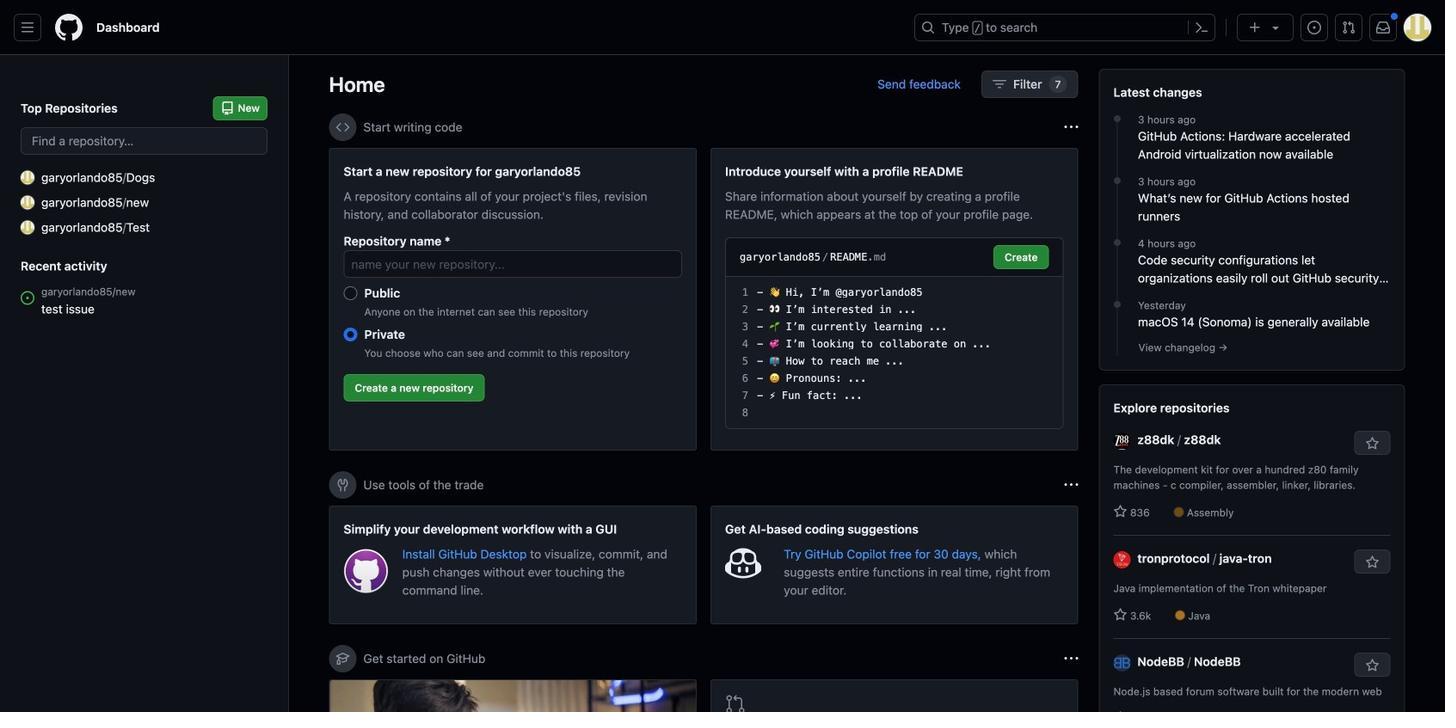 Task type: describe. For each thing, give the bounding box(es) containing it.
3 dot fill image from the top
[[1111, 236, 1125, 250]]

Top Repositories search field
[[21, 127, 268, 155]]

dogs image
[[21, 171, 34, 185]]

why am i seeing this? image
[[1065, 652, 1079, 666]]

open issue image
[[21, 291, 34, 305]]

triangle down image
[[1269, 21, 1283, 34]]

start a new repository element
[[329, 148, 697, 451]]

what is github? image
[[330, 681, 696, 713]]

code image
[[336, 120, 350, 134]]

simplify your development workflow with a gui element
[[329, 506, 697, 625]]

filter image
[[993, 77, 1007, 91]]

name your new repository... text field
[[344, 250, 683, 278]]

star this repository image
[[1366, 556, 1380, 570]]

explore element
[[1100, 69, 1406, 713]]

star image
[[1114, 505, 1128, 519]]

command palette image
[[1195, 21, 1209, 34]]

none submit inside introduce yourself with a profile readme element
[[994, 245, 1050, 269]]

Find a repository… text field
[[21, 127, 268, 155]]

star image
[[1114, 608, 1128, 622]]



Task type: vqa. For each thing, say whether or not it's contained in the screenshot.
top dot fill image
yes



Task type: locate. For each thing, give the bounding box(es) containing it.
star this repository image for @z88dk profile image
[[1366, 437, 1380, 451]]

1 horizontal spatial git pull request image
[[1343, 21, 1356, 34]]

1 vertical spatial git pull request image
[[726, 695, 746, 713]]

explore repositories navigation
[[1100, 385, 1406, 713]]

1 dot fill image from the top
[[1111, 112, 1125, 126]]

get ai-based coding suggestions element
[[711, 506, 1079, 625]]

star this repository image
[[1366, 437, 1380, 451], [1366, 659, 1380, 673]]

None radio
[[344, 287, 358, 300], [344, 328, 358, 342], [344, 287, 358, 300], [344, 328, 358, 342]]

plus image
[[1249, 21, 1263, 34]]

1 star this repository image from the top
[[1366, 437, 1380, 451]]

None submit
[[994, 245, 1050, 269]]

0 horizontal spatial git pull request image
[[726, 695, 746, 713]]

test image
[[21, 221, 34, 235]]

2 star this repository image from the top
[[1366, 659, 1380, 673]]

0 vertical spatial star this repository image
[[1366, 437, 1380, 451]]

homepage image
[[55, 14, 83, 41]]

4 dot fill image from the top
[[1111, 298, 1125, 312]]

notifications image
[[1377, 21, 1391, 34]]

0 vertical spatial why am i seeing this? image
[[1065, 120, 1079, 134]]

0 vertical spatial git pull request image
[[1343, 21, 1356, 34]]

star this repository image for @nodebb profile icon
[[1366, 659, 1380, 673]]

new image
[[21, 196, 34, 210]]

mortar board image
[[336, 652, 350, 666]]

why am i seeing this? image
[[1065, 120, 1079, 134], [1065, 479, 1079, 492]]

@z88dk profile image
[[1114, 433, 1131, 450]]

tools image
[[336, 479, 350, 492]]

git pull request image
[[1343, 21, 1356, 34], [726, 695, 746, 713]]

1 why am i seeing this? image from the top
[[1065, 120, 1079, 134]]

@tronprotocol profile image
[[1114, 552, 1131, 569]]

@nodebb profile image
[[1114, 655, 1131, 672]]

issue opened image
[[1308, 21, 1322, 34]]

2 why am i seeing this? image from the top
[[1065, 479, 1079, 492]]

1 vertical spatial star this repository image
[[1366, 659, 1380, 673]]

2 dot fill image from the top
[[1111, 174, 1125, 188]]

github desktop image
[[344, 549, 389, 594]]

introduce yourself with a profile readme element
[[711, 148, 1079, 451]]

1 vertical spatial why am i seeing this? image
[[1065, 479, 1079, 492]]

why am i seeing this? image for get ai-based coding suggestions "element"
[[1065, 479, 1079, 492]]

why am i seeing this? image for introduce yourself with a profile readme element
[[1065, 120, 1079, 134]]

dot fill image
[[1111, 112, 1125, 126], [1111, 174, 1125, 188], [1111, 236, 1125, 250], [1111, 298, 1125, 312]]

what is github? element
[[329, 680, 697, 713]]



